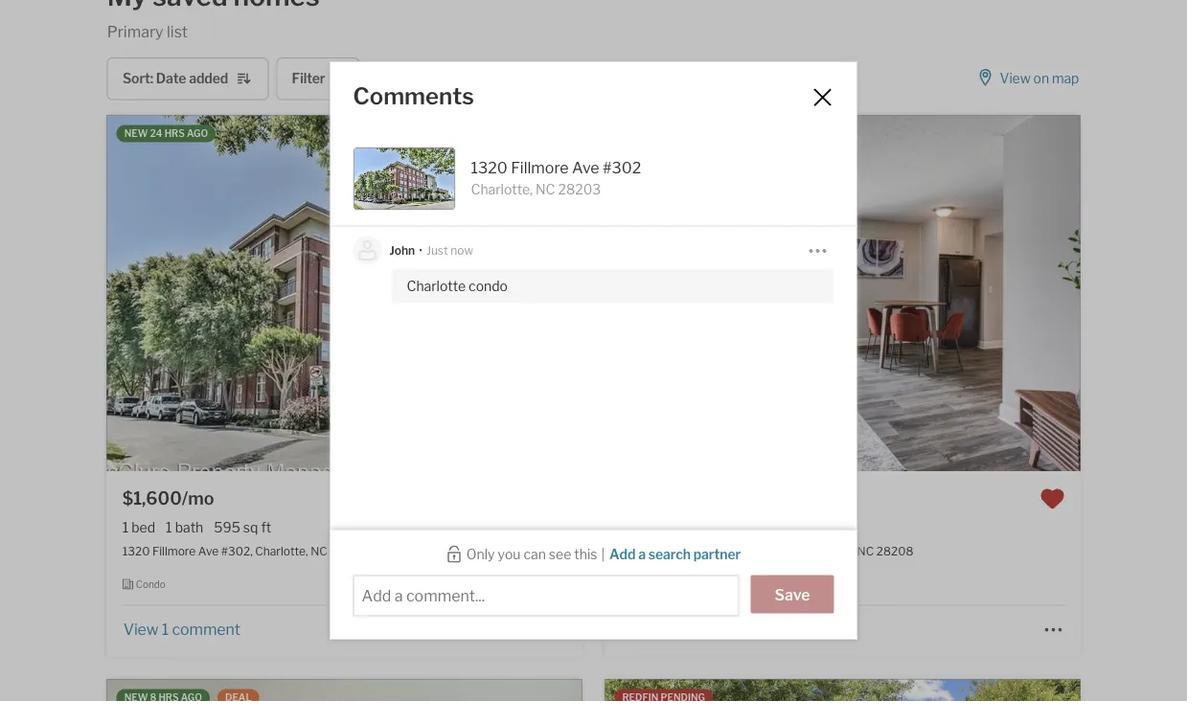 Task type: vqa. For each thing, say whether or not it's contained in the screenshot.
the charlotte
yes



Task type: locate. For each thing, give the bounding box(es) containing it.
units
[[705, 579, 727, 591]]

1 horizontal spatial |
[[685, 544, 688, 558]]

0 vertical spatial a
[[639, 547, 646, 563]]

photo of 1320 fillmore ave #302 image
[[354, 148, 455, 209]]

1 bath from the left
[[175, 520, 203, 536]]

0 horizontal spatial nc
[[311, 544, 328, 558]]

1 horizontal spatial ft
[[834, 520, 844, 536]]

1320
[[471, 159, 508, 177], [122, 544, 150, 558]]

1 horizontal spatial nc
[[536, 182, 556, 198]]

view inside "button"
[[1000, 71, 1031, 87]]

fillmore down the comments element
[[511, 159, 569, 177]]

1-
[[621, 520, 632, 536], [678, 520, 689, 536]]

1 horizontal spatial a
[[654, 620, 662, 639]]

0 horizontal spatial charlotte,
[[255, 544, 308, 558]]

add down 3
[[610, 547, 636, 563]]

0 horizontal spatial ave
[[198, 544, 219, 558]]

view
[[1000, 71, 1031, 87], [123, 620, 159, 639]]

view down condo
[[123, 620, 159, 639]]

1 horizontal spatial ave
[[572, 159, 600, 177]]

comment for view 1 comment
[[172, 620, 240, 639]]

1 horizontal spatial 28203
[[558, 182, 601, 198]]

2 sq from the left
[[816, 520, 831, 536]]

0 horizontal spatial view
[[123, 620, 159, 639]]

available
[[729, 579, 768, 591]]

partner
[[694, 547, 741, 563]]

map
[[1052, 71, 1080, 87]]

view 1 comment
[[123, 620, 240, 639]]

1 down $1,600 /mo
[[166, 520, 172, 536]]

nova
[[621, 544, 649, 558]]

photo of 4929 arborwood dr, charlotte, nc 28208 image
[[605, 115, 1081, 472]]

1-3 bed
[[621, 520, 667, 536]]

1320 down 1 bed
[[122, 544, 150, 558]]

0 horizontal spatial a
[[639, 547, 646, 563]]

28203 inside 1320 fillmore ave #302 charlotte, nc 28203
[[558, 182, 601, 198]]

sort
[[123, 71, 150, 87]]

ave for #302,
[[198, 544, 219, 558]]

ave left #302,
[[198, 544, 219, 558]]

view left on
[[1000, 71, 1031, 87]]

comment down '30'
[[666, 620, 734, 639]]

2 1- from the left
[[678, 520, 689, 536]]

0 horizontal spatial fillmore
[[152, 544, 196, 558]]

charlotte, right dr, on the bottom right of page
[[802, 544, 855, 558]]

nc
[[536, 182, 556, 198], [311, 544, 328, 558], [858, 544, 874, 558]]

1 horizontal spatial 1320
[[471, 159, 508, 177]]

1 vertical spatial fillmore
[[152, 544, 196, 558]]

bed down $1,600
[[132, 520, 155, 536]]

0 horizontal spatial 1320
[[122, 544, 150, 558]]

ft
[[261, 520, 271, 536], [834, 520, 844, 536]]

nc inside 1320 fillmore ave #302 charlotte, nc 28203
[[536, 182, 556, 198]]

ave
[[572, 159, 600, 177], [198, 544, 219, 558]]

1 horizontal spatial charlotte,
[[471, 182, 533, 198]]

/mo
[[182, 488, 214, 509]]

only you can see this | add a search partner
[[467, 547, 741, 563]]

a down search
[[654, 620, 662, 639]]

595 sq ft
[[214, 520, 271, 536]]

add inside only you can see this | add a search partner
[[610, 547, 636, 563]]

1 horizontal spatial view
[[1000, 71, 1031, 87]]

2 ft from the left
[[834, 520, 844, 536]]

0 vertical spatial ave
[[572, 159, 600, 177]]

0 horizontal spatial comment
[[172, 620, 240, 639]]

1320 for #302
[[471, 159, 508, 177]]

condo
[[469, 278, 508, 294]]

0 horizontal spatial bed
[[132, 520, 155, 536]]

view 1 comment button
[[122, 620, 241, 639]]

1 vertical spatial 1320
[[122, 544, 150, 558]]

1 horizontal spatial bath
[[710, 520, 738, 536]]

fillmore for #302,
[[152, 544, 196, 558]]

1- up add a search partner button
[[678, 520, 689, 536]]

1 horizontal spatial bed
[[643, 520, 667, 536]]

1 for 1 bath
[[166, 520, 172, 536]]

comments element
[[353, 82, 787, 110]]

hrs
[[165, 128, 185, 139]]

1 vertical spatial ave
[[198, 544, 219, 558]]

a inside only you can see this | add a search partner
[[639, 547, 646, 563]]

fillmore down 1 bath
[[152, 544, 196, 558]]

search
[[649, 547, 691, 563]]

0 horizontal spatial bath
[[175, 520, 203, 536]]

bath down /mo on the bottom of page
[[175, 520, 203, 536]]

1 horizontal spatial comment
[[666, 620, 734, 639]]

a
[[639, 547, 646, 563], [654, 620, 662, 639]]

sq right "595"
[[243, 520, 258, 536]]

bath right 1.5
[[710, 520, 738, 536]]

1320 right photo of 1320 fillmore ave #302
[[471, 159, 508, 177]]

ft up '1320 fillmore ave #302, charlotte, nc 28203'
[[261, 520, 271, 536]]

bath
[[175, 520, 203, 536], [710, 520, 738, 536]]

comments
[[353, 82, 474, 110]]

|
[[685, 544, 688, 558], [601, 547, 605, 563]]

1 bed
[[122, 520, 155, 536]]

photo of 1320 fillmore ave #302, charlotte, nc 28203 image
[[107, 115, 582, 472]]

595
[[214, 520, 240, 536]]

add down nova at the bottom right of the page
[[622, 620, 651, 639]]

1 vertical spatial 28203
[[330, 544, 367, 558]]

bed
[[132, 520, 155, 536], [643, 520, 667, 536]]

1320 inside 1320 fillmore ave #302 charlotte, nc 28203
[[471, 159, 508, 177]]

sq right 1,190
[[816, 520, 831, 536]]

charlotte,
[[471, 182, 533, 198], [255, 544, 308, 558], [802, 544, 855, 558]]

charlotte, right #302,
[[255, 544, 308, 558]]

2 comment from the left
[[666, 620, 734, 639]]

| left 4929
[[685, 544, 688, 558]]

ave inside 1320 fillmore ave #302 charlotte, nc 28203
[[572, 159, 600, 177]]

0 horizontal spatial 1-
[[621, 520, 632, 536]]

john
[[390, 244, 415, 257]]

28203
[[558, 182, 601, 198], [330, 544, 367, 558]]

1 horizontal spatial fillmore
[[511, 159, 569, 177]]

filter
[[292, 71, 325, 87]]

a left ridge
[[639, 547, 646, 563]]

0 horizontal spatial sq
[[243, 520, 258, 536]]

charlotte, up now
[[471, 182, 533, 198]]

1 1- from the left
[[621, 520, 632, 536]]

0 horizontal spatial ft
[[261, 520, 271, 536]]

0 vertical spatial 1320
[[471, 159, 508, 177]]

filter button
[[276, 58, 360, 100]]

| right this
[[601, 547, 605, 563]]

1 down $1,600
[[122, 520, 129, 536]]

1
[[122, 520, 129, 536], [166, 520, 172, 536], [162, 620, 169, 639]]

fillmore
[[511, 159, 569, 177], [152, 544, 196, 558]]

fillmore inside 1320 fillmore ave #302 charlotte, nc 28203
[[511, 159, 569, 177]]

1 vertical spatial add
[[622, 620, 651, 639]]

1- up nova at the bottom right of the page
[[621, 520, 632, 536]]

$1,600
[[122, 488, 182, 509]]

charlotte, inside 1320 fillmore ave #302 charlotte, nc 28203
[[471, 182, 533, 198]]

comment for add a comment
[[666, 620, 734, 639]]

3
[[632, 520, 641, 536]]

sq
[[243, 520, 258, 536], [816, 520, 831, 536]]

1 horizontal spatial 1-
[[678, 520, 689, 536]]

1.5
[[689, 520, 707, 536]]

comments dialog
[[330, 62, 857, 640]]

ave left the #302
[[572, 159, 600, 177]]

ft right 1,190
[[834, 520, 844, 536]]

1 comment from the left
[[172, 620, 240, 639]]

on
[[1034, 71, 1050, 87]]

comment
[[172, 620, 240, 639], [666, 620, 734, 639]]

1320 fillmore ave #302 charlotte, nc 28203
[[471, 159, 642, 198]]

2 horizontal spatial charlotte,
[[802, 544, 855, 558]]

0 horizontal spatial 28203
[[330, 544, 367, 558]]

1320 fillmore ave #302, charlotte, nc 28203
[[122, 544, 367, 558]]

add
[[610, 547, 636, 563], [622, 620, 651, 639]]

nc for #302
[[536, 182, 556, 198]]

ridge
[[651, 544, 682, 558]]

1 horizontal spatial sq
[[816, 520, 831, 536]]

0 horizontal spatial |
[[601, 547, 605, 563]]

0 vertical spatial fillmore
[[511, 159, 569, 177]]

1 vertical spatial view
[[123, 620, 159, 639]]

bed right 3
[[643, 520, 667, 536]]

comment down #302,
[[172, 620, 240, 639]]

0 vertical spatial 28203
[[558, 182, 601, 198]]

0 vertical spatial view
[[1000, 71, 1031, 87]]

:
[[150, 71, 153, 87]]

0 vertical spatial add
[[610, 547, 636, 563]]



Task type: describe. For each thing, give the bounding box(es) containing it.
2 horizontal spatial nc
[[858, 544, 874, 558]]

view on map
[[1000, 71, 1080, 87]]

add a search partner button
[[609, 546, 742, 564]]

ave for #302
[[572, 159, 600, 177]]

charlotte
[[407, 278, 466, 294]]

#302
[[603, 159, 642, 177]]

john • just now
[[390, 244, 473, 257]]

view on map button
[[976, 58, 1081, 100]]

2 bed from the left
[[643, 520, 667, 536]]

you
[[498, 547, 521, 563]]

642-1,190 sq ft
[[749, 520, 844, 536]]

condo
[[136, 579, 166, 591]]

only
[[467, 547, 495, 563]]

view for view on map
[[1000, 71, 1031, 87]]

$1,600 /mo
[[122, 488, 214, 509]]

this
[[574, 547, 598, 563]]

photo of 7304 brice knoll ln, charlotte, nc 28269 image
[[107, 680, 582, 702]]

date
[[156, 71, 186, 87]]

ago
[[187, 128, 208, 139]]

1 bed from the left
[[132, 520, 155, 536]]

1 sq from the left
[[243, 520, 258, 536]]

#302,
[[221, 544, 253, 558]]

1 vertical spatial a
[[654, 620, 662, 639]]

1 ft from the left
[[261, 520, 271, 536]]

1- for 3
[[621, 520, 632, 536]]

sort : date added
[[123, 71, 228, 87]]

primary list
[[107, 22, 188, 41]]

add a comment button
[[621, 620, 735, 639]]

fillmore for #302
[[511, 159, 569, 177]]

28203 for #302
[[558, 182, 601, 198]]

view for view 1 comment
[[123, 620, 159, 639]]

4929
[[690, 544, 720, 558]]

28203 for #302,
[[330, 544, 367, 558]]

new 24 hrs ago
[[124, 128, 208, 139]]

new
[[124, 128, 148, 139]]

•
[[419, 244, 423, 257]]

favorite button checkbox
[[1040, 487, 1065, 512]]

1320 for #302,
[[122, 544, 150, 558]]

28208
[[877, 544, 914, 558]]

642-
[[749, 520, 780, 536]]

see
[[549, 547, 572, 563]]

now
[[451, 244, 473, 257]]

1 down condo
[[162, 620, 169, 639]]

1- for 1.5
[[678, 520, 689, 536]]

24
[[150, 128, 163, 139]]

Add a comment... text field
[[362, 586, 731, 607]]

arborwood
[[722, 544, 783, 558]]

dr,
[[785, 544, 800, 558]]

1 for 1 bed
[[122, 520, 129, 536]]

can
[[524, 547, 546, 563]]

add a comment
[[622, 620, 734, 639]]

photo of 2617 blanton st, dallas, tx 75227 image
[[605, 680, 1081, 702]]

just
[[426, 244, 448, 257]]

30 units available
[[690, 579, 768, 591]]

1 bath
[[166, 520, 203, 536]]

charlotte, for #302
[[471, 182, 533, 198]]

nova ridge | 4929 arborwood dr, charlotte, nc 28208
[[621, 544, 914, 558]]

list
[[167, 22, 188, 41]]

added
[[189, 71, 228, 87]]

2 bath from the left
[[710, 520, 738, 536]]

1,190
[[780, 520, 813, 536]]

favorite button image
[[1040, 487, 1065, 512]]

| inside only you can see this | add a search partner
[[601, 547, 605, 563]]

charlotte condo
[[407, 278, 508, 294]]

1-1.5 bath
[[678, 520, 738, 536]]

primary
[[107, 22, 163, 41]]

30
[[690, 579, 703, 591]]

charlotte, for #302,
[[255, 544, 308, 558]]

nc for #302,
[[311, 544, 328, 558]]



